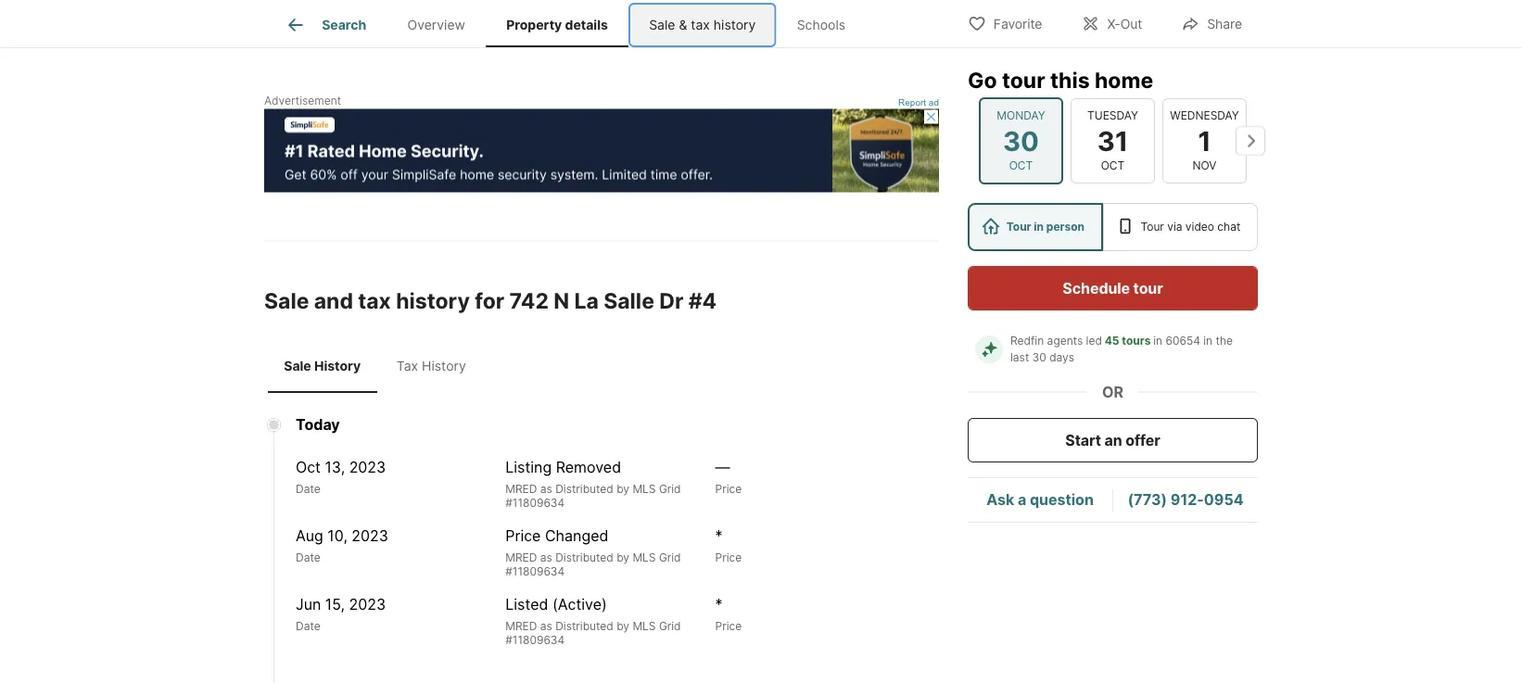 Task type: vqa. For each thing, say whether or not it's contained in the screenshot.
the right tax
yes



Task type: describe. For each thing, give the bounding box(es) containing it.
jun 15, 2023 date
[[296, 595, 386, 633]]

—
[[715, 458, 730, 476]]

monday 30 oct
[[997, 109, 1046, 172]]

x-out
[[1108, 16, 1143, 32]]

favorite
[[994, 16, 1043, 32]]

31
[[1098, 124, 1129, 157]]

60654
[[1166, 334, 1201, 348]]

30 inside in the last 30 days
[[1033, 351, 1047, 364]]

start an offer button
[[968, 418, 1258, 463]]

sale history
[[284, 359, 361, 374]]

x-out button
[[1066, 4, 1158, 42]]

15,
[[325, 595, 345, 614]]

out
[[1121, 16, 1143, 32]]

mred for listed (active)
[[506, 620, 537, 633]]

property details
[[507, 17, 608, 33]]

agents
[[1047, 334, 1083, 348]]

0954
[[1204, 491, 1244, 509]]

led
[[1086, 334, 1102, 348]]

tax for and
[[358, 288, 391, 314]]

in inside in the last 30 days
[[1204, 334, 1213, 348]]

tour via video chat
[[1141, 220, 1241, 234]]

dr
[[659, 288, 684, 314]]

video
[[1186, 220, 1215, 234]]

date for oct 13, 2023
[[296, 482, 321, 496]]

(773)
[[1128, 491, 1168, 509]]

days
[[1050, 351, 1075, 364]]

tour via video chat option
[[1103, 203, 1258, 251]]

grid for removed
[[659, 482, 681, 496]]

start an offer
[[1066, 431, 1161, 449]]

tours
[[1122, 334, 1151, 348]]

redfin
[[1011, 334, 1044, 348]]

schedule
[[1063, 279, 1130, 297]]

price for listing removed
[[715, 482, 742, 496]]

wednesday
[[1170, 109, 1240, 122]]

details
[[565, 17, 608, 33]]

history for and
[[396, 288, 470, 314]]

1
[[1198, 124, 1212, 157]]

* price for changed
[[715, 527, 742, 564]]

oct inside oct 13, 2023 date
[[296, 458, 321, 476]]

(773) 912-0954 link
[[1128, 491, 1244, 509]]

search
[[322, 17, 366, 33]]

10,
[[328, 527, 348, 545]]

— price
[[715, 458, 742, 496]]

offer
[[1126, 431, 1161, 449]]

ad
[[929, 97, 939, 108]]

742
[[510, 288, 549, 314]]

go
[[968, 67, 997, 93]]

listing removed mred as distributed by mls grid #11809634
[[506, 458, 681, 510]]

home
[[1095, 67, 1154, 93]]

history for &
[[714, 17, 756, 33]]

start
[[1066, 431, 1102, 449]]

last
[[1011, 351, 1029, 364]]

schools tab
[[777, 3, 866, 47]]

as for listing
[[540, 482, 553, 496]]

tax history
[[397, 359, 466, 374]]

mls for removed
[[633, 482, 656, 496]]

* price for (active)
[[715, 595, 742, 633]]

distributed for removed
[[556, 482, 614, 496]]

removed
[[556, 458, 621, 476]]

by for removed
[[617, 482, 630, 496]]

today
[[296, 416, 340, 434]]

list box containing tour in person
[[968, 203, 1258, 251]]

tax history tab
[[377, 344, 486, 390]]

price changed mred as distributed by mls grid #11809634
[[506, 527, 681, 578]]

changed
[[545, 527, 609, 545]]

nov
[[1193, 159, 1217, 172]]

report ad
[[899, 97, 939, 108]]

#11809634 for price
[[506, 565, 565, 578]]

sale for sale history
[[284, 359, 311, 374]]

person
[[1047, 220, 1085, 234]]

redfin agents led 45 tours in 60654
[[1011, 334, 1201, 348]]

* for price changed
[[715, 527, 723, 545]]

as for listed
[[540, 620, 553, 633]]

jun
[[296, 595, 321, 614]]

price for price changed
[[715, 551, 742, 564]]

mred for listing removed
[[506, 482, 537, 496]]

tax for &
[[691, 17, 710, 33]]

distributed for changed
[[556, 551, 614, 564]]

search link
[[285, 14, 366, 36]]

tour in person
[[1007, 220, 1085, 234]]

and
[[314, 288, 353, 314]]

tax
[[397, 359, 418, 374]]

&
[[679, 17, 687, 33]]



Task type: locate. For each thing, give the bounding box(es) containing it.
ask
[[987, 491, 1015, 509]]

in right tours
[[1154, 334, 1163, 348]]

listing
[[506, 458, 552, 476]]

0 horizontal spatial tax
[[358, 288, 391, 314]]

oct left 13,
[[296, 458, 321, 476]]

tour inside tour via video chat option
[[1141, 220, 1164, 234]]

2 #11809634 from the top
[[506, 565, 565, 578]]

1 distributed from the top
[[556, 482, 614, 496]]

tour inside button
[[1134, 279, 1163, 297]]

1 mred from the top
[[506, 482, 537, 496]]

45
[[1105, 334, 1120, 348]]

oct 13, 2023 date
[[296, 458, 386, 496]]

tour left via
[[1141, 220, 1164, 234]]

grid for (active)
[[659, 620, 681, 633]]

tax right the &
[[691, 17, 710, 33]]

overview tab
[[387, 3, 486, 47]]

2 vertical spatial sale
[[284, 359, 311, 374]]

mls
[[633, 482, 656, 496], [633, 551, 656, 564], [633, 620, 656, 633]]

aug 10, 2023 date
[[296, 527, 388, 564]]

0 horizontal spatial in
[[1034, 220, 1044, 234]]

oct for 30
[[1010, 159, 1033, 172]]

ask a question
[[987, 491, 1094, 509]]

by inside price changed mred as distributed by mls grid #11809634
[[617, 551, 630, 564]]

history up today on the bottom of page
[[314, 359, 361, 374]]

mls for (active)
[[633, 620, 656, 633]]

1 tab list from the top
[[264, 0, 881, 47]]

x-
[[1108, 16, 1121, 32]]

go tour this home
[[968, 67, 1154, 93]]

history
[[314, 359, 361, 374], [422, 359, 466, 374]]

tuesday 31 oct
[[1088, 109, 1139, 172]]

grid for changed
[[659, 551, 681, 564]]

1 #11809634 from the top
[[506, 496, 565, 510]]

sale left the &
[[649, 17, 676, 33]]

a
[[1018, 491, 1027, 509]]

0 vertical spatial distributed
[[556, 482, 614, 496]]

advertisement
[[264, 94, 341, 107]]

tab list containing search
[[264, 0, 881, 47]]

as inside the listed (active) mred as distributed by mls grid #11809634
[[540, 620, 553, 633]]

1 date from the top
[[296, 482, 321, 496]]

1 * price from the top
[[715, 527, 742, 564]]

sale & tax history
[[649, 17, 756, 33]]

None button
[[979, 97, 1064, 185], [1071, 98, 1155, 184], [1163, 98, 1247, 184], [979, 97, 1064, 185], [1071, 98, 1155, 184], [1163, 98, 1247, 184]]

overview
[[408, 17, 465, 33]]

oct inside tuesday 31 oct
[[1101, 159, 1125, 172]]

2 vertical spatial as
[[540, 620, 553, 633]]

2023
[[349, 458, 386, 476], [352, 527, 388, 545], [349, 595, 386, 614]]

0 vertical spatial history
[[714, 17, 756, 33]]

1 * from the top
[[715, 527, 723, 545]]

sale inside tab
[[649, 17, 676, 33]]

1 tour from the left
[[1007, 220, 1032, 234]]

mred down listed
[[506, 620, 537, 633]]

2 as from the top
[[540, 551, 553, 564]]

oct down monday
[[1010, 159, 1033, 172]]

2 * from the top
[[715, 595, 723, 614]]

mred
[[506, 482, 537, 496], [506, 551, 537, 564], [506, 620, 537, 633]]

oct for 31
[[1101, 159, 1125, 172]]

for
[[475, 288, 505, 314]]

2023 right 10,
[[352, 527, 388, 545]]

0 vertical spatial mred
[[506, 482, 537, 496]]

distributed inside the listed (active) mred as distributed by mls grid #11809634
[[556, 620, 614, 633]]

an
[[1105, 431, 1123, 449]]

1 vertical spatial distributed
[[556, 551, 614, 564]]

tour
[[1002, 67, 1046, 93], [1134, 279, 1163, 297]]

* for listed (active)
[[715, 595, 723, 614]]

schedule tour
[[1063, 279, 1163, 297]]

report ad button
[[899, 97, 939, 112]]

2 vertical spatial mls
[[633, 620, 656, 633]]

history
[[714, 17, 756, 33], [396, 288, 470, 314]]

by down removed
[[617, 482, 630, 496]]

30 down monday
[[1003, 124, 1040, 157]]

price inside price changed mred as distributed by mls grid #11809634
[[506, 527, 541, 545]]

in the last 30 days
[[1011, 334, 1236, 364]]

1 vertical spatial mls
[[633, 551, 656, 564]]

mls up price changed mred as distributed by mls grid #11809634
[[633, 482, 656, 496]]

1 vertical spatial tab list
[[264, 340, 490, 393]]

#11809634 for listed
[[506, 633, 565, 647]]

1 vertical spatial *
[[715, 595, 723, 614]]

tour left person
[[1007, 220, 1032, 234]]

#11809634 down listing
[[506, 496, 565, 510]]

listed
[[506, 595, 548, 614]]

#11809634 for listing
[[506, 496, 565, 510]]

report
[[899, 97, 926, 108]]

1 horizontal spatial tour
[[1134, 279, 1163, 297]]

mls down price changed mred as distributed by mls grid #11809634
[[633, 620, 656, 633]]

0 vertical spatial *
[[715, 527, 723, 545]]

share button
[[1166, 4, 1258, 42]]

by inside the listed (active) mred as distributed by mls grid #11809634
[[617, 620, 630, 633]]

sale and tax history for 742 n la salle dr #4
[[264, 288, 717, 314]]

list box
[[968, 203, 1258, 251]]

0 horizontal spatial history
[[314, 359, 361, 374]]

history left for
[[396, 288, 470, 314]]

mred for price changed
[[506, 551, 537, 564]]

sale for sale and tax history for 742 n la salle dr #4
[[264, 288, 309, 314]]

wednesday 1 nov
[[1170, 109, 1240, 172]]

by down price changed mred as distributed by mls grid #11809634
[[617, 620, 630, 633]]

date down jun
[[296, 620, 321, 633]]

1 vertical spatial tour
[[1134, 279, 1163, 297]]

as
[[540, 482, 553, 496], [540, 551, 553, 564], [540, 620, 553, 633]]

history right the &
[[714, 17, 756, 33]]

tour for tour in person
[[1007, 220, 1032, 234]]

13,
[[325, 458, 345, 476]]

0 vertical spatial date
[[296, 482, 321, 496]]

0 vertical spatial tax
[[691, 17, 710, 33]]

2 grid from the top
[[659, 551, 681, 564]]

2023 for oct 13, 2023
[[349, 458, 386, 476]]

0 horizontal spatial tour
[[1002, 67, 1046, 93]]

tour for tour via video chat
[[1141, 220, 1164, 234]]

2 distributed from the top
[[556, 551, 614, 564]]

2 vertical spatial distributed
[[556, 620, 614, 633]]

2 vertical spatial 2023
[[349, 595, 386, 614]]

mred inside the listed (active) mred as distributed by mls grid #11809634
[[506, 620, 537, 633]]

1 vertical spatial 2023
[[352, 527, 388, 545]]

30 inside monday 30 oct
[[1003, 124, 1040, 157]]

1 by from the top
[[617, 482, 630, 496]]

1 horizontal spatial history
[[422, 359, 466, 374]]

2 vertical spatial #11809634
[[506, 633, 565, 647]]

mred inside price changed mred as distributed by mls grid #11809634
[[506, 551, 537, 564]]

1 vertical spatial date
[[296, 551, 321, 564]]

#11809634 down listed
[[506, 633, 565, 647]]

1 vertical spatial tax
[[358, 288, 391, 314]]

via
[[1168, 220, 1183, 234]]

sale inside tab
[[284, 359, 311, 374]]

sale for sale & tax history
[[649, 17, 676, 33]]

0 vertical spatial grid
[[659, 482, 681, 496]]

1 horizontal spatial history
[[714, 17, 756, 33]]

2 * price from the top
[[715, 595, 742, 633]]

oct
[[1010, 159, 1033, 172], [1101, 159, 1125, 172], [296, 458, 321, 476]]

mred down listing
[[506, 482, 537, 496]]

0 vertical spatial by
[[617, 482, 630, 496]]

2023 for jun 15, 2023
[[349, 595, 386, 614]]

monday
[[997, 109, 1046, 122]]

tax
[[691, 17, 710, 33], [358, 288, 391, 314]]

oct inside monday 30 oct
[[1010, 159, 1033, 172]]

0 horizontal spatial history
[[396, 288, 470, 314]]

schools
[[797, 17, 846, 33]]

grid inside price changed mred as distributed by mls grid #11809634
[[659, 551, 681, 564]]

distributed
[[556, 482, 614, 496], [556, 551, 614, 564], [556, 620, 614, 633]]

tab list containing sale history
[[264, 340, 490, 393]]

3 distributed from the top
[[556, 620, 614, 633]]

1 as from the top
[[540, 482, 553, 496]]

1 history from the left
[[314, 359, 361, 374]]

2 mred from the top
[[506, 551, 537, 564]]

property
[[507, 17, 562, 33]]

sale & tax history tab
[[629, 3, 777, 47]]

1 horizontal spatial oct
[[1010, 159, 1033, 172]]

favorite button
[[952, 4, 1058, 42]]

as inside price changed mred as distributed by mls grid #11809634
[[540, 551, 553, 564]]

30 right last
[[1033, 351, 1047, 364]]

date for jun 15, 2023
[[296, 620, 321, 633]]

2 date from the top
[[296, 551, 321, 564]]

tax right and
[[358, 288, 391, 314]]

share
[[1208, 16, 1243, 32]]

as inside listing removed mred as distributed by mls grid #11809634
[[540, 482, 553, 496]]

tuesday
[[1088, 109, 1139, 122]]

3 as from the top
[[540, 620, 553, 633]]

mls for changed
[[633, 551, 656, 564]]

#11809634 inside price changed mred as distributed by mls grid #11809634
[[506, 565, 565, 578]]

*
[[715, 527, 723, 545], [715, 595, 723, 614]]

2 vertical spatial grid
[[659, 620, 681, 633]]

schedule tour button
[[968, 266, 1258, 311]]

price
[[715, 482, 742, 496], [506, 527, 541, 545], [715, 551, 742, 564], [715, 620, 742, 633]]

3 mls from the top
[[633, 620, 656, 633]]

1 vertical spatial history
[[396, 288, 470, 314]]

912-
[[1171, 491, 1204, 509]]

1 vertical spatial as
[[540, 551, 553, 564]]

date
[[296, 482, 321, 496], [296, 551, 321, 564], [296, 620, 321, 633]]

the
[[1216, 334, 1233, 348]]

date inside oct 13, 2023 date
[[296, 482, 321, 496]]

2 horizontal spatial in
[[1204, 334, 1213, 348]]

as for price
[[540, 551, 553, 564]]

mls inside the listed (active) mred as distributed by mls grid #11809634
[[633, 620, 656, 633]]

0 vertical spatial #11809634
[[506, 496, 565, 510]]

distributed inside price changed mred as distributed by mls grid #11809634
[[556, 551, 614, 564]]

2 horizontal spatial oct
[[1101, 159, 1125, 172]]

* price
[[715, 527, 742, 564], [715, 595, 742, 633]]

tour up monday
[[1002, 67, 1046, 93]]

0 vertical spatial mls
[[633, 482, 656, 496]]

1 vertical spatial by
[[617, 551, 630, 564]]

#11809634 inside listing removed mred as distributed by mls grid #11809634
[[506, 496, 565, 510]]

3 #11809634 from the top
[[506, 633, 565, 647]]

2 tour from the left
[[1141, 220, 1164, 234]]

ad region
[[264, 109, 939, 193]]

2023 right 13,
[[349, 458, 386, 476]]

0 vertical spatial tab list
[[264, 0, 881, 47]]

salle
[[604, 288, 655, 314]]

2 vertical spatial by
[[617, 620, 630, 633]]

#11809634 inside the listed (active) mred as distributed by mls grid #11809634
[[506, 633, 565, 647]]

distributed inside listing removed mred as distributed by mls grid #11809634
[[556, 482, 614, 496]]

1 horizontal spatial in
[[1154, 334, 1163, 348]]

#11809634 up listed
[[506, 565, 565, 578]]

2 vertical spatial mred
[[506, 620, 537, 633]]

distributed down (active)
[[556, 620, 614, 633]]

sale up today on the bottom of page
[[284, 359, 311, 374]]

1 grid from the top
[[659, 482, 681, 496]]

property details tab
[[486, 3, 629, 47]]

history for sale history
[[314, 359, 361, 374]]

date down aug
[[296, 551, 321, 564]]

or
[[1103, 383, 1124, 401]]

history right tax
[[422, 359, 466, 374]]

date for aug 10, 2023
[[296, 551, 321, 564]]

next image
[[1236, 126, 1266, 156]]

#4
[[689, 288, 717, 314]]

1 vertical spatial #11809634
[[506, 565, 565, 578]]

2 vertical spatial date
[[296, 620, 321, 633]]

n
[[554, 288, 569, 314]]

3 mred from the top
[[506, 620, 537, 633]]

by for changed
[[617, 551, 630, 564]]

1 horizontal spatial tour
[[1141, 220, 1164, 234]]

tab list
[[264, 0, 881, 47], [264, 340, 490, 393]]

distributed down changed
[[556, 551, 614, 564]]

as down listing
[[540, 482, 553, 496]]

tour for go
[[1002, 67, 1046, 93]]

2023 inside aug 10, 2023 date
[[352, 527, 388, 545]]

2 mls from the top
[[633, 551, 656, 564]]

1 vertical spatial sale
[[264, 288, 309, 314]]

as down listed
[[540, 620, 553, 633]]

tax inside tab
[[691, 17, 710, 33]]

2 tab list from the top
[[264, 340, 490, 393]]

this
[[1050, 67, 1090, 93]]

mls up the listed (active) mred as distributed by mls grid #11809634
[[633, 551, 656, 564]]

la
[[574, 288, 599, 314]]

2023 for aug 10, 2023
[[352, 527, 388, 545]]

3 grid from the top
[[659, 620, 681, 633]]

tour inside tour in person option
[[1007, 220, 1032, 234]]

in inside option
[[1034, 220, 1044, 234]]

by up the listed (active) mred as distributed by mls grid #11809634
[[617, 551, 630, 564]]

ask a question link
[[987, 491, 1094, 509]]

mred inside listing removed mred as distributed by mls grid #11809634
[[506, 482, 537, 496]]

listed (active) mred as distributed by mls grid #11809634
[[506, 595, 681, 647]]

tour right 'schedule'
[[1134, 279, 1163, 297]]

grid inside the listed (active) mred as distributed by mls grid #11809634
[[659, 620, 681, 633]]

in left 'the'
[[1204, 334, 1213, 348]]

in left person
[[1034, 220, 1044, 234]]

sale history tab
[[268, 344, 377, 390]]

distributed for (active)
[[556, 620, 614, 633]]

2 history from the left
[[422, 359, 466, 374]]

mls inside listing removed mred as distributed by mls grid #11809634
[[633, 482, 656, 496]]

grid inside listing removed mred as distributed by mls grid #11809634
[[659, 482, 681, 496]]

sale
[[649, 17, 676, 33], [264, 288, 309, 314], [284, 359, 311, 374]]

3 date from the top
[[296, 620, 321, 633]]

0 vertical spatial tour
[[1002, 67, 1046, 93]]

sale left and
[[264, 288, 309, 314]]

(active)
[[553, 595, 607, 614]]

1 mls from the top
[[633, 482, 656, 496]]

2023 inside oct 13, 2023 date
[[349, 458, 386, 476]]

0 vertical spatial 30
[[1003, 124, 1040, 157]]

mls inside price changed mred as distributed by mls grid #11809634
[[633, 551, 656, 564]]

1 vertical spatial mred
[[506, 551, 537, 564]]

0 horizontal spatial oct
[[296, 458, 321, 476]]

distributed down removed
[[556, 482, 614, 496]]

oct down 31 on the right top
[[1101, 159, 1125, 172]]

chat
[[1218, 220, 1241, 234]]

(773) 912-0954
[[1128, 491, 1244, 509]]

question
[[1030, 491, 1094, 509]]

0 vertical spatial 2023
[[349, 458, 386, 476]]

1 horizontal spatial tax
[[691, 17, 710, 33]]

2 by from the top
[[617, 551, 630, 564]]

aug
[[296, 527, 323, 545]]

history inside tab
[[714, 17, 756, 33]]

2023 inside jun 15, 2023 date
[[349, 595, 386, 614]]

3 by from the top
[[617, 620, 630, 633]]

by inside listing removed mred as distributed by mls grid #11809634
[[617, 482, 630, 496]]

history for tax history
[[422, 359, 466, 374]]

date inside aug 10, 2023 date
[[296, 551, 321, 564]]

0 vertical spatial as
[[540, 482, 553, 496]]

as down changed
[[540, 551, 553, 564]]

0 vertical spatial * price
[[715, 527, 742, 564]]

tour for schedule
[[1134, 279, 1163, 297]]

date inside jun 15, 2023 date
[[296, 620, 321, 633]]

mred up listed
[[506, 551, 537, 564]]

tour in person option
[[968, 203, 1103, 251]]

by
[[617, 482, 630, 496], [617, 551, 630, 564], [617, 620, 630, 633]]

1 vertical spatial * price
[[715, 595, 742, 633]]

1 vertical spatial 30
[[1033, 351, 1047, 364]]

date up aug
[[296, 482, 321, 496]]

1 vertical spatial grid
[[659, 551, 681, 564]]

by for (active)
[[617, 620, 630, 633]]

0 vertical spatial sale
[[649, 17, 676, 33]]

0 horizontal spatial tour
[[1007, 220, 1032, 234]]

price for listed (active)
[[715, 620, 742, 633]]

2023 right 15,
[[349, 595, 386, 614]]



